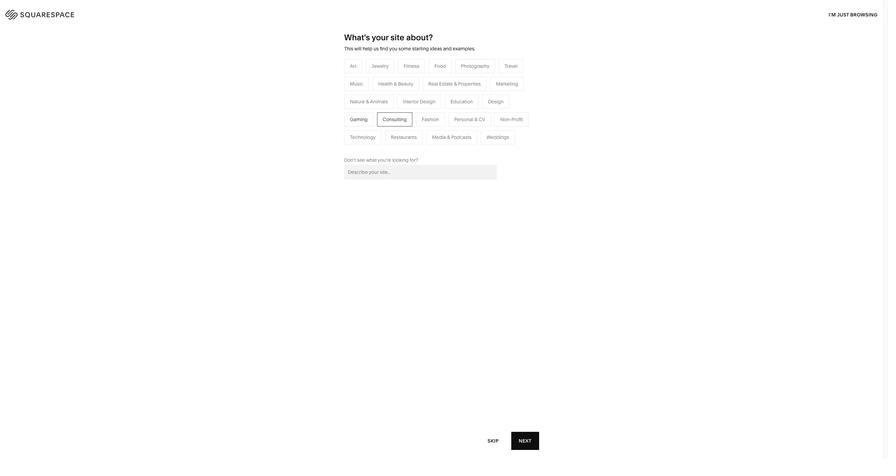 Task type: locate. For each thing, give the bounding box(es) containing it.
design down marketing radio
[[488, 99, 504, 105]]

design inside option
[[420, 99, 436, 105]]

0 vertical spatial estate
[[440, 81, 453, 87]]

consulting
[[383, 116, 407, 123]]

1 horizontal spatial weddings
[[487, 134, 510, 140]]

nature
[[350, 99, 365, 105], [443, 103, 458, 109]]

design inside radio
[[488, 99, 504, 105]]

& up looking
[[398, 144, 401, 150]]

profit
[[512, 116, 523, 123]]

fashion
[[422, 116, 440, 123]]

media
[[372, 113, 386, 119], [432, 134, 446, 140]]

Weddings radio
[[481, 130, 515, 144]]

animals
[[370, 99, 388, 105], [463, 103, 481, 109]]

food
[[435, 63, 446, 69]]

fitness down "some"
[[404, 63, 420, 69]]

nature down home
[[443, 103, 458, 109]]

1 vertical spatial podcasts
[[452, 134, 472, 140]]

design
[[420, 99, 436, 105], [488, 99, 504, 105]]

skip
[[488, 438, 499, 444]]

log             in link
[[858, 10, 876, 17]]

what's
[[345, 33, 370, 42]]

Jewelry radio
[[366, 59, 395, 73]]

animals down health
[[370, 99, 388, 105]]

0 horizontal spatial fitness
[[404, 63, 420, 69]]

skip button
[[481, 432, 507, 451]]

estate up home
[[440, 81, 453, 87]]

Food radio
[[429, 59, 452, 73]]

home & decor link
[[443, 93, 482, 99]]

Don't see what you're looking for? field
[[345, 165, 497, 180]]

0 vertical spatial properties
[[459, 81, 481, 87]]

Fitness radio
[[398, 59, 425, 73]]

this
[[345, 46, 354, 52]]

i'm just browsing
[[830, 12, 879, 18]]

professional services link
[[302, 103, 355, 109]]

travel up marketing radio
[[505, 63, 518, 69]]

real
[[429, 81, 438, 87], [372, 144, 382, 150]]

1 design from the left
[[420, 99, 436, 105]]

personal & cv
[[455, 116, 486, 123]]

0 vertical spatial real estate & properties
[[429, 81, 481, 87]]

Media & Podcasts radio
[[427, 130, 478, 144]]

weddings down events link at the left top of page
[[372, 134, 395, 140]]

0 horizontal spatial travel
[[372, 93, 385, 99]]

restaurants down travel link
[[372, 103, 399, 109]]

non- inside option
[[501, 116, 512, 123]]

marketing
[[496, 81, 519, 87]]

nature inside option
[[350, 99, 365, 105]]

weddings link
[[372, 134, 402, 140]]

1 horizontal spatial non-
[[501, 116, 512, 123]]

1 vertical spatial media & podcasts
[[432, 134, 472, 140]]

real down food radio
[[429, 81, 438, 87]]

lusaka image
[[354, 230, 530, 459]]

Personal & CV radio
[[449, 112, 491, 127]]

1 horizontal spatial properties
[[459, 81, 481, 87]]

squarespace logo link
[[13, 8, 186, 19]]

0 horizontal spatial non-
[[333, 124, 344, 130]]

0 horizontal spatial properties
[[402, 144, 425, 150]]

animals down decor
[[463, 103, 481, 109]]

Fashion radio
[[416, 112, 445, 127]]

1 vertical spatial real estate & properties
[[372, 144, 425, 150]]

art
[[350, 63, 357, 69]]

& right health
[[394, 81, 397, 87]]

real estate & properties up home & decor on the top of the page
[[429, 81, 481, 87]]

properties up for? in the top of the page
[[402, 144, 425, 150]]

non-profit
[[501, 116, 523, 123]]

weddings
[[372, 134, 395, 140], [487, 134, 510, 140]]

0 horizontal spatial nature
[[350, 99, 365, 105]]

& right the community
[[328, 124, 331, 130]]

1 vertical spatial travel
[[372, 93, 385, 99]]

lusaka element
[[354, 230, 530, 459]]

community & non-profits link
[[302, 124, 364, 130]]

what
[[366, 157, 377, 163]]

real estate & properties
[[429, 81, 481, 87], [372, 144, 425, 150]]

help
[[363, 46, 373, 52]]

in
[[870, 10, 876, 17]]

0 horizontal spatial media & podcasts
[[372, 113, 412, 119]]

1 horizontal spatial media & podcasts
[[432, 134, 472, 140]]

and
[[444, 46, 452, 52]]

nature down music 'option'
[[350, 99, 365, 105]]

Real Estate & Properties radio
[[423, 77, 487, 91]]

&
[[394, 81, 397, 87], [454, 81, 457, 87], [458, 93, 461, 99], [366, 99, 369, 105], [459, 103, 462, 109], [387, 113, 390, 119], [475, 116, 478, 123], [328, 124, 331, 130], [447, 134, 451, 140], [398, 144, 401, 150]]

media & podcasts inside radio
[[432, 134, 472, 140]]

Art radio
[[345, 59, 362, 73]]

travel up restaurants link at the left top of the page
[[372, 93, 385, 99]]

& inside radio
[[447, 134, 451, 140]]

2 design from the left
[[488, 99, 504, 105]]

real inside option
[[429, 81, 438, 87]]

0 horizontal spatial nature & animals
[[350, 99, 388, 105]]

properties up decor
[[459, 81, 481, 87]]

log             in
[[858, 10, 876, 17]]

0 vertical spatial travel
[[505, 63, 518, 69]]

& down fitness link
[[447, 134, 451, 140]]

media down fashion radio
[[432, 134, 446, 140]]

nature & animals
[[350, 99, 388, 105], [443, 103, 481, 109]]

real down weddings link
[[372, 144, 382, 150]]

1 vertical spatial media
[[432, 134, 446, 140]]

non-
[[501, 116, 512, 123], [333, 124, 344, 130]]

Travel radio
[[499, 59, 524, 73]]

home
[[443, 93, 457, 99]]

jewelry
[[372, 63, 389, 69]]

media & podcasts down restaurants link at the left top of the page
[[372, 113, 412, 119]]

0 horizontal spatial real
[[372, 144, 382, 150]]

1 vertical spatial fitness
[[443, 113, 459, 119]]

nature & animals inside option
[[350, 99, 388, 105]]

squarespace logo image
[[13, 8, 92, 19]]

beauty
[[398, 81, 414, 87]]

nature & animals link
[[443, 103, 488, 109]]

1 vertical spatial properties
[[402, 144, 425, 150]]

non- down the services
[[333, 124, 344, 130]]

0 horizontal spatial real estate & properties
[[372, 144, 425, 150]]

travel link
[[372, 93, 392, 99]]

real estate & properties inside option
[[429, 81, 481, 87]]

us
[[374, 46, 379, 52]]

fitness down 'nature & animals' link
[[443, 113, 459, 119]]

design right interior
[[420, 99, 436, 105]]

media & podcasts down fitness link
[[432, 134, 472, 140]]

Technology radio
[[345, 130, 382, 144]]

1 horizontal spatial real estate & properties
[[429, 81, 481, 87]]

your
[[372, 33, 389, 42]]

1 horizontal spatial design
[[488, 99, 504, 105]]

health & beauty
[[379, 81, 414, 87]]

fitness link
[[443, 113, 466, 119]]

nature & animals down home & decor link on the top of page
[[443, 103, 481, 109]]

media up events
[[372, 113, 386, 119]]

0 vertical spatial podcasts
[[392, 113, 412, 119]]

0 horizontal spatial animals
[[370, 99, 388, 105]]

1 horizontal spatial nature
[[443, 103, 458, 109]]

0 vertical spatial media
[[372, 113, 386, 119]]

1 horizontal spatial estate
[[440, 81, 453, 87]]

media inside media & podcasts radio
[[432, 134, 446, 140]]

cv
[[479, 116, 486, 123]]

0 horizontal spatial estate
[[383, 144, 397, 150]]

weddings down non-profit option
[[487, 134, 510, 140]]

real estate & properties up looking
[[372, 144, 425, 150]]

1 horizontal spatial fitness
[[443, 113, 459, 119]]

Interior Design radio
[[398, 95, 442, 109]]

real estate & properties link
[[372, 144, 432, 150]]

0 vertical spatial fitness
[[404, 63, 420, 69]]

estate down weddings link
[[383, 144, 397, 150]]

education
[[451, 99, 473, 105]]

0 horizontal spatial podcasts
[[392, 113, 412, 119]]

interior
[[403, 99, 419, 105]]

media & podcasts
[[372, 113, 412, 119], [432, 134, 472, 140]]

travel inside option
[[505, 63, 518, 69]]

podcasts down restaurants link at the left top of the page
[[392, 113, 412, 119]]

you
[[390, 46, 398, 52]]

0 vertical spatial non-
[[501, 116, 512, 123]]

& down home & decor on the top of the page
[[459, 103, 462, 109]]

0 vertical spatial real
[[429, 81, 438, 87]]

non- up weddings option
[[501, 116, 512, 123]]

1 horizontal spatial real
[[429, 81, 438, 87]]

media & podcasts link
[[372, 113, 419, 119]]

1 horizontal spatial media
[[432, 134, 446, 140]]

podcasts down personal
[[452, 134, 472, 140]]

travel
[[505, 63, 518, 69], [372, 93, 385, 99]]

0 horizontal spatial design
[[420, 99, 436, 105]]

estate
[[440, 81, 453, 87], [383, 144, 397, 150]]

restaurants up real estate & properties link
[[391, 134, 417, 140]]

podcasts
[[392, 113, 412, 119], [452, 134, 472, 140]]

properties
[[459, 81, 481, 87], [402, 144, 425, 150]]

animals inside option
[[370, 99, 388, 105]]

site
[[391, 33, 405, 42]]

Consulting radio
[[377, 112, 413, 127]]

events link
[[372, 124, 394, 130]]

weddings inside weddings option
[[487, 134, 510, 140]]

community & non-profits
[[302, 124, 358, 130]]

fitness
[[404, 63, 420, 69], [443, 113, 459, 119]]

nature & animals up "gaming" radio
[[350, 99, 388, 105]]

1 vertical spatial restaurants
[[391, 134, 417, 140]]

restaurants
[[372, 103, 399, 109], [391, 134, 417, 140]]

professional services
[[302, 103, 349, 109]]

Photography radio
[[456, 59, 496, 73]]

1 horizontal spatial podcasts
[[452, 134, 472, 140]]

& left cv at the top
[[475, 116, 478, 123]]

1 horizontal spatial travel
[[505, 63, 518, 69]]

1 vertical spatial non-
[[333, 124, 344, 130]]



Task type: describe. For each thing, give the bounding box(es) containing it.
& right home
[[458, 93, 461, 99]]

browsing
[[851, 12, 879, 18]]

next button
[[512, 432, 539, 450]]

don't see what you're looking for?
[[345, 157, 419, 163]]

starting
[[413, 46, 429, 52]]

& left travel link
[[366, 99, 369, 105]]

about?
[[407, 33, 433, 42]]

0 horizontal spatial media
[[372, 113, 386, 119]]

events
[[372, 124, 387, 130]]

properties inside option
[[459, 81, 481, 87]]

profits
[[344, 124, 358, 130]]

restaurants inside radio
[[391, 134, 417, 140]]

find
[[380, 46, 389, 52]]

& inside radio
[[475, 116, 478, 123]]

& down restaurants link at the left top of the page
[[387, 113, 390, 119]]

i'm just browsing link
[[830, 5, 879, 24]]

Nature & Animals radio
[[345, 95, 394, 109]]

music
[[350, 81, 364, 87]]

personal
[[455, 116, 474, 123]]

ideas
[[430, 46, 442, 52]]

1 horizontal spatial nature & animals
[[443, 103, 481, 109]]

health
[[379, 81, 393, 87]]

Health & Beauty radio
[[373, 77, 419, 91]]

1 vertical spatial real
[[372, 144, 382, 150]]

Non-Profit radio
[[495, 112, 529, 127]]

community
[[302, 124, 327, 130]]

fitness inside radio
[[404, 63, 420, 69]]

next
[[519, 438, 532, 444]]

decor
[[462, 93, 476, 99]]

see
[[357, 157, 365, 163]]

podcasts inside radio
[[452, 134, 472, 140]]

& up home & decor on the top of the page
[[454, 81, 457, 87]]

photography
[[461, 63, 490, 69]]

interior design
[[403, 99, 436, 105]]

estate inside option
[[440, 81, 453, 87]]

technology
[[350, 134, 376, 140]]

Marketing radio
[[491, 77, 524, 91]]

log
[[858, 10, 869, 17]]

Restaurants radio
[[386, 130, 423, 144]]

home & decor
[[443, 93, 476, 99]]

1 horizontal spatial animals
[[463, 103, 481, 109]]

looking
[[393, 157, 409, 163]]

you're
[[378, 157, 392, 163]]

Education radio
[[445, 95, 479, 109]]

0 horizontal spatial weddings
[[372, 134, 395, 140]]

i'm
[[830, 12, 837, 18]]

for?
[[410, 157, 419, 163]]

Music radio
[[345, 77, 369, 91]]

professional
[[302, 103, 329, 109]]

Gaming radio
[[345, 112, 374, 127]]

just
[[838, 12, 850, 18]]

gaming
[[350, 116, 368, 123]]

examples.
[[453, 46, 476, 52]]

0 vertical spatial restaurants
[[372, 103, 399, 109]]

restaurants link
[[372, 103, 405, 109]]

some
[[399, 46, 411, 52]]

1 vertical spatial estate
[[383, 144, 397, 150]]

services
[[330, 103, 349, 109]]

don't
[[345, 157, 356, 163]]

will
[[355, 46, 362, 52]]

what's your site about? this will help us find you some starting ideas and examples.
[[345, 33, 476, 52]]

0 vertical spatial media & podcasts
[[372, 113, 412, 119]]

Design radio
[[483, 95, 510, 109]]



Task type: vqa. For each thing, say whether or not it's contained in the screenshot.
Log             In "link"
yes



